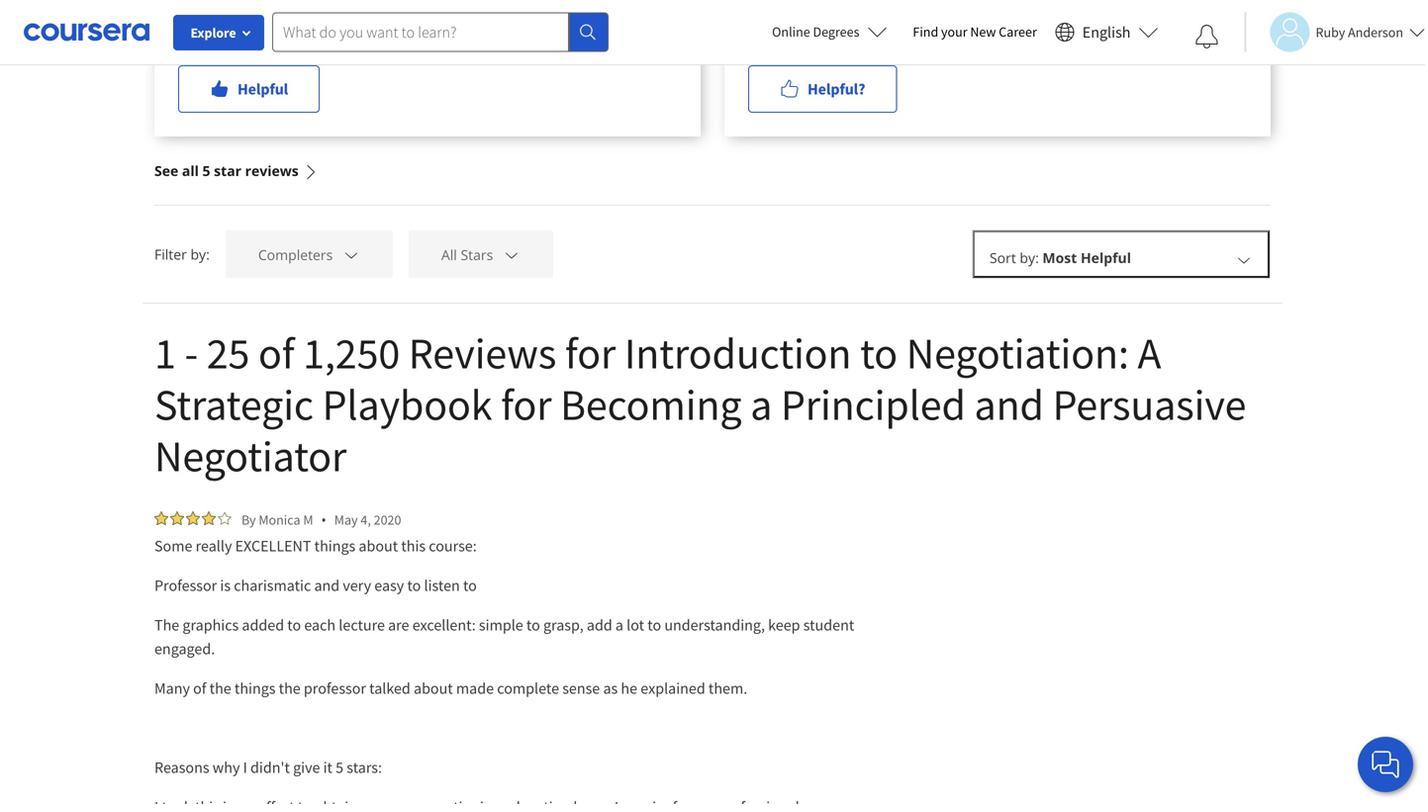 Task type: vqa. For each thing, say whether or not it's contained in the screenshot.
Jacob Simon dropdown button
no



Task type: describe. For each thing, give the bounding box(es) containing it.
me.
[[1145, 0, 1169, 0]]

are
[[388, 616, 409, 635]]

lot inside i have completed over 12 courses on coursera and this one is the best presented of them all. you can learn a lot of un-intuitive things about negotiation that will serve you well in life and business.
[[428, 4, 446, 24]]

star
[[214, 161, 242, 180]]

completers
[[258, 245, 333, 264]]

the right many
[[209, 679, 231, 699]]

sort by: most helpful
[[990, 248, 1131, 267]]

see all 5 star reviews button
[[154, 137, 318, 205]]

0 horizontal spatial for
[[501, 377, 552, 432]]

1 vertical spatial 5
[[336, 758, 344, 778]]

graphics
[[183, 616, 239, 635]]

have
[[185, 0, 217, 0]]

your
[[941, 23, 968, 41]]

best
[[606, 0, 634, 0]]

•
[[321, 511, 326, 530]]

principled
[[781, 377, 966, 432]]

excellent
[[235, 536, 311, 556]]

0 horizontal spatial is
[[220, 576, 231, 596]]

teach
[[990, 28, 1026, 48]]

playbook
[[322, 377, 492, 432]]

about inside i have completed over 12 courses on coursera and this one is the best presented of them all. you can learn a lot of un-intuitive things about negotiation that will serve you well in life and business.
[[590, 4, 629, 24]]

each
[[304, 616, 336, 635]]

added
[[242, 616, 284, 635]]

anderson
[[1348, 23, 1403, 41]]

new
[[970, 23, 996, 41]]

and inside the 1 - 25 of 1,250 reviews for introduction to negotiation: a strategic playbook for becoming a principled and persuasive negotiator
[[974, 377, 1044, 432]]

1 vertical spatial about
[[359, 536, 398, 556]]

he
[[621, 679, 637, 699]]

reasons
[[154, 758, 209, 778]]

chevron down image for completers
[[342, 246, 360, 264]]

stars
[[461, 245, 493, 264]]

understanding,
[[664, 616, 765, 635]]

professor
[[154, 576, 217, 596]]

negotiator
[[154, 429, 347, 483]]

chevron down image for all stars
[[503, 246, 520, 264]]

3 filled star image from the left
[[186, 512, 200, 526]]

coursera
[[420, 0, 479, 0]]

stars:
[[347, 758, 382, 778]]

one
[[539, 0, 564, 0]]

all stars button
[[409, 231, 553, 278]]

most
[[1043, 248, 1077, 267]]

2020
[[374, 511, 401, 529]]

of down coursera
[[449, 4, 462, 24]]

talked
[[369, 679, 411, 699]]

find your new career
[[913, 23, 1037, 41]]

course
[[787, 0, 831, 0]]

negotiation
[[951, 0, 1028, 0]]

becoming
[[560, 377, 742, 432]]

case
[[1145, 4, 1175, 24]]

charismatic
[[234, 576, 311, 596]]

reasons why i didn't give it 5 stars:
[[154, 758, 382, 778]]

in inside great course .. being an indian negotiation is very natural to me. it starts with street vendors in india. i would like you to upload more case studies industry based .. i loved the way you teach ...
[[878, 4, 891, 24]]

the left professor
[[279, 679, 301, 699]]

is inside great course .. being an indian negotiation is very natural to me. it starts with street vendors in india. i would like you to upload more case studies industry based .. i loved the way you teach ...
[[1032, 0, 1042, 0]]

i right why
[[243, 758, 247, 778]]

loved
[[868, 28, 904, 48]]

engaged.
[[154, 639, 215, 659]]

add
[[587, 616, 612, 635]]

really
[[196, 536, 232, 556]]

some
[[154, 536, 192, 556]]

english
[[1083, 22, 1131, 42]]

1 horizontal spatial for
[[565, 326, 616, 381]]

i down indian on the right top
[[935, 4, 939, 24]]

degrees
[[813, 23, 860, 41]]

coursera image
[[24, 16, 149, 48]]

all
[[441, 245, 457, 264]]

many of the things the professor talked about made complete sense as he explained them.
[[154, 679, 747, 699]]

in inside i have completed over 12 courses on coursera and this one is the best presented of them all. you can learn a lot of un-intuitive things about negotiation that will serve you well in life and business.
[[411, 28, 423, 48]]

to inside the 1 - 25 of 1,250 reviews for introduction to negotiation: a strategic playbook for becoming a principled and persuasive negotiator
[[860, 326, 898, 381]]

them
[[265, 4, 300, 24]]

you inside i have completed over 12 courses on coursera and this one is the best presented of them all. you can learn a lot of un-intuitive things about negotiation that will serve you well in life and business.
[[353, 28, 377, 48]]

this inside i have completed over 12 courses on coursera and this one is the best presented of them all. you can learn a lot of un-intuitive things about negotiation that will serve you well in life and business.
[[511, 0, 536, 0]]

0 horizontal spatial very
[[343, 576, 371, 596]]

didn't
[[250, 758, 290, 778]]

online degrees button
[[756, 10, 903, 53]]

the inside i have completed over 12 courses on coursera and this one is the best presented of them all. you can learn a lot of un-intuitive things about negotiation that will serve you well in life and business.
[[581, 0, 602, 0]]

intuitive
[[488, 4, 542, 24]]

sense
[[562, 679, 600, 699]]

that
[[257, 28, 284, 48]]

studies
[[1178, 4, 1225, 24]]

1 filled star image from the left
[[154, 512, 168, 526]]

with
[[748, 4, 777, 24]]

2 filled star image from the left
[[170, 512, 184, 526]]

you
[[326, 4, 350, 24]]

a
[[1138, 326, 1161, 381]]

online degrees
[[772, 23, 860, 41]]

2 horizontal spatial you
[[1013, 4, 1037, 24]]

25
[[207, 326, 250, 381]]

by
[[242, 511, 256, 529]]

lecture
[[339, 616, 385, 635]]

made
[[456, 679, 494, 699]]

find your new career link
[[903, 20, 1047, 45]]

all.
[[303, 4, 323, 24]]

student
[[803, 616, 854, 635]]

india.
[[894, 4, 931, 24]]

course:
[[429, 536, 477, 556]]

strategic
[[154, 377, 314, 432]]



Task type: locate. For each thing, give the bounding box(es) containing it.
keep
[[768, 616, 800, 635]]

very
[[1045, 0, 1074, 0], [343, 576, 371, 596]]

0 vertical spatial lot
[[428, 4, 446, 24]]

1 horizontal spatial chevron down image
[[503, 246, 520, 264]]

1 vertical spatial this
[[401, 536, 426, 556]]

would
[[942, 4, 983, 24]]

0 vertical spatial things
[[546, 4, 587, 24]]

5 right all
[[202, 161, 210, 180]]

all stars
[[441, 245, 493, 264]]

things for talked
[[234, 679, 276, 699]]

0 vertical spatial this
[[511, 0, 536, 0]]

english button
[[1047, 0, 1166, 64]]

and
[[482, 0, 508, 0], [450, 28, 475, 48], [974, 377, 1044, 432], [314, 576, 340, 596]]

show notifications image
[[1195, 25, 1219, 48]]

professor
[[304, 679, 366, 699]]

of right 25
[[258, 326, 294, 381]]

negotiation:
[[906, 326, 1129, 381]]

1 vertical spatial in
[[411, 28, 423, 48]]

0 horizontal spatial chevron down image
[[342, 246, 360, 264]]

-
[[185, 326, 198, 381]]

natural
[[1077, 0, 1125, 0]]

1 horizontal spatial you
[[962, 28, 987, 48]]

give
[[293, 758, 320, 778]]

5
[[202, 161, 210, 180], [336, 758, 344, 778]]

this
[[511, 0, 536, 0], [401, 536, 426, 556]]

0 vertical spatial ..
[[834, 0, 842, 0]]

reviews
[[245, 161, 299, 180]]

0 vertical spatial 5
[[202, 161, 210, 180]]

is right professor
[[220, 576, 231, 596]]

None search field
[[272, 12, 609, 52]]

very left easy
[[343, 576, 371, 596]]

filled star image
[[154, 512, 168, 526], [170, 512, 184, 526], [186, 512, 200, 526]]

career
[[999, 23, 1037, 41]]

1 horizontal spatial helpful
[[1081, 248, 1131, 267]]

0 horizontal spatial about
[[359, 536, 398, 556]]

great course .. being an indian negotiation is very natural to me. it starts with street vendors in india. i would like you to upload more case studies industry based .. i loved the way you teach ...
[[748, 0, 1225, 48]]

helpful
[[238, 79, 288, 99], [1081, 248, 1131, 267]]

4,
[[361, 511, 371, 529]]

1 vertical spatial ..
[[849, 28, 857, 48]]

of down completed
[[248, 4, 261, 24]]

by: for filter
[[190, 245, 210, 264]]

i inside i have completed over 12 courses on coursera and this one is the best presented of them all. you can learn a lot of un-intuitive things about negotiation that will serve you well in life and business.
[[178, 0, 182, 0]]

based
[[806, 28, 846, 48]]

about down best
[[590, 4, 629, 24]]

.. up vendors
[[834, 0, 842, 0]]

0 horizontal spatial a
[[417, 4, 425, 24]]

on
[[400, 0, 417, 0]]

things down may
[[314, 536, 356, 556]]

is inside i have completed over 12 courses on coursera and this one is the best presented of them all. you can learn a lot of un-intuitive things about negotiation that will serve you well in life and business.
[[567, 0, 577, 0]]

1 vertical spatial helpful
[[1081, 248, 1131, 267]]

1 horizontal spatial a
[[616, 616, 624, 635]]

1 horizontal spatial this
[[511, 0, 536, 0]]

persuasive
[[1053, 377, 1246, 432]]

0 vertical spatial a
[[417, 4, 425, 24]]

great
[[748, 0, 784, 0]]

about left made
[[414, 679, 453, 699]]

courses
[[346, 0, 396, 0]]

in left life
[[411, 28, 423, 48]]

ruby anderson button
[[1245, 12, 1425, 52]]

helpful right most
[[1081, 248, 1131, 267]]

..
[[834, 0, 842, 0], [849, 28, 857, 48]]

is right one
[[567, 0, 577, 0]]

1 horizontal spatial is
[[567, 0, 577, 0]]

1 horizontal spatial lot
[[627, 616, 644, 635]]

by monica m • may 4, 2020
[[242, 511, 401, 530]]

1 horizontal spatial 5
[[336, 758, 344, 778]]

things for course:
[[314, 536, 356, 556]]

1 vertical spatial very
[[343, 576, 371, 596]]

serve
[[314, 28, 350, 48]]

a inside the graphics added to each lecture are excellent: simple to grasp, add a lot to understanding, keep student engaged.
[[616, 616, 624, 635]]

about down 2020
[[359, 536, 398, 556]]

the graphics added to each lecture are excellent: simple to grasp, add a lot to understanding, keep student engaged.
[[154, 616, 858, 659]]

many
[[154, 679, 190, 699]]

0 horizontal spatial lot
[[428, 4, 446, 24]]

things
[[546, 4, 587, 24], [314, 536, 356, 556], [234, 679, 276, 699]]

complete
[[497, 679, 559, 699]]

0 horizontal spatial by:
[[190, 245, 210, 264]]

0 horizontal spatial you
[[353, 28, 377, 48]]

grasp,
[[543, 616, 584, 635]]

this down 2020
[[401, 536, 426, 556]]

1 horizontal spatial about
[[414, 679, 453, 699]]

chat with us image
[[1370, 749, 1401, 781]]

reviews
[[409, 326, 556, 381]]

vendors
[[822, 4, 875, 24]]

2 vertical spatial things
[[234, 679, 276, 699]]

upload
[[1057, 4, 1104, 24]]

1 vertical spatial a
[[750, 377, 772, 432]]

1 vertical spatial lot
[[627, 616, 644, 635]]

life
[[427, 28, 447, 48]]

explore button
[[173, 15, 264, 50]]

2 horizontal spatial things
[[546, 4, 587, 24]]

introduction
[[624, 326, 852, 381]]

the down india.
[[907, 28, 929, 48]]

0 vertical spatial in
[[878, 4, 891, 24]]

of right many
[[193, 679, 206, 699]]

chevron down image inside all stars button
[[503, 246, 520, 264]]

helpful? button
[[748, 65, 897, 113]]

ruby anderson
[[1316, 23, 1403, 41]]

0 horizontal spatial things
[[234, 679, 276, 699]]

the left best
[[581, 0, 602, 0]]

things inside i have completed over 12 courses on coursera and this one is the best presented of them all. you can learn a lot of un-intuitive things about negotiation that will serve you well in life and business.
[[546, 4, 587, 24]]

1 horizontal spatial things
[[314, 536, 356, 556]]

filled star image
[[202, 512, 216, 526]]

star image
[[218, 512, 232, 526]]

i left loved
[[860, 28, 865, 48]]

completers button
[[225, 231, 393, 278]]

is up career
[[1032, 0, 1042, 0]]

2 horizontal spatial filled star image
[[186, 512, 200, 526]]

very up upload
[[1045, 0, 1074, 0]]

0 horizontal spatial 5
[[202, 161, 210, 180]]

2 horizontal spatial about
[[590, 4, 629, 24]]

chevron down image inside completers button
[[342, 246, 360, 264]]

listen
[[424, 576, 460, 596]]

1 horizontal spatial by:
[[1020, 248, 1039, 267]]

.. down vendors
[[849, 28, 857, 48]]

12
[[327, 0, 343, 0]]

find
[[913, 23, 939, 41]]

presented
[[178, 4, 245, 24]]

explore
[[191, 24, 236, 42]]

chevron down image
[[342, 246, 360, 264], [503, 246, 520, 264], [1235, 251, 1253, 268]]

them.
[[709, 679, 747, 699]]

a inside the 1 - 25 of 1,250 reviews for introduction to negotiation: a strategic playbook for becoming a principled and persuasive negotiator
[[750, 377, 772, 432]]

2 vertical spatial about
[[414, 679, 453, 699]]

What do you want to learn? text field
[[272, 12, 569, 52]]

very inside great course .. being an indian negotiation is very natural to me. it starts with street vendors in india. i would like you to upload more case studies industry based .. i loved the way you teach ...
[[1045, 0, 1074, 0]]

0 horizontal spatial this
[[401, 536, 426, 556]]

0 vertical spatial about
[[590, 4, 629, 24]]

2 horizontal spatial is
[[1032, 0, 1042, 0]]

things down one
[[546, 4, 587, 24]]

learn
[[380, 4, 414, 24]]

of inside the 1 - 25 of 1,250 reviews for introduction to negotiation: a strategic playbook for becoming a principled and persuasive negotiator
[[258, 326, 294, 381]]

things down added
[[234, 679, 276, 699]]

5 inside button
[[202, 161, 210, 180]]

1 horizontal spatial filled star image
[[170, 512, 184, 526]]

professor is charismatic and very easy to listen to
[[154, 576, 477, 596]]

ruby
[[1316, 23, 1345, 41]]

helpful inside button
[[238, 79, 288, 99]]

1 vertical spatial things
[[314, 536, 356, 556]]

1
[[154, 326, 176, 381]]

2 vertical spatial a
[[616, 616, 624, 635]]

in down an at the right top of page
[[878, 4, 891, 24]]

business.
[[479, 28, 540, 48]]

will
[[288, 28, 311, 48]]

1 horizontal spatial in
[[878, 4, 891, 24]]

it
[[323, 758, 333, 778]]

lot down coursera
[[428, 4, 446, 24]]

un-
[[465, 4, 488, 24]]

completed
[[220, 0, 291, 0]]

may
[[334, 511, 358, 529]]

lot inside the graphics added to each lecture are excellent: simple to grasp, add a lot to understanding, keep student engaged.
[[627, 616, 644, 635]]

0 vertical spatial very
[[1045, 0, 1074, 0]]

explained
[[641, 679, 705, 699]]

1 horizontal spatial very
[[1045, 0, 1074, 0]]

i left have
[[178, 0, 182, 0]]

all
[[182, 161, 199, 180]]

in
[[878, 4, 891, 24], [411, 28, 423, 48]]

2 horizontal spatial a
[[750, 377, 772, 432]]

to
[[1128, 0, 1141, 0], [1041, 4, 1054, 24], [860, 326, 898, 381], [407, 576, 421, 596], [463, 576, 477, 596], [287, 616, 301, 635], [526, 616, 540, 635], [648, 616, 661, 635]]

the inside great course .. being an indian negotiation is very natural to me. it starts with street vendors in india. i would like you to upload more case studies industry based .. i loved the way you teach ...
[[907, 28, 929, 48]]

over
[[294, 0, 324, 0]]

0 horizontal spatial filled star image
[[154, 512, 168, 526]]

2 horizontal spatial chevron down image
[[1235, 251, 1253, 268]]

by: right "filter"
[[190, 245, 210, 264]]

some really excellent things about this course:
[[154, 536, 477, 556]]

by: right sort
[[1020, 248, 1039, 267]]

a inside i have completed over 12 courses on coursera and this one is the best presented of them all. you can learn a lot of un-intuitive things about negotiation that will serve you well in life and business.
[[417, 4, 425, 24]]

1 horizontal spatial ..
[[849, 28, 857, 48]]

0 horizontal spatial in
[[411, 28, 423, 48]]

monica
[[259, 511, 300, 529]]

street
[[781, 4, 819, 24]]

5 right it at bottom left
[[336, 758, 344, 778]]

for
[[565, 326, 616, 381], [501, 377, 552, 432]]

it
[[1173, 0, 1182, 0]]

easy
[[374, 576, 404, 596]]

0 horizontal spatial helpful
[[238, 79, 288, 99]]

this up intuitive
[[511, 0, 536, 0]]

by: for sort
[[1020, 248, 1039, 267]]

helpful down that
[[238, 79, 288, 99]]

0 horizontal spatial ..
[[834, 0, 842, 0]]

lot
[[428, 4, 446, 24], [627, 616, 644, 635]]

see all 5 star reviews
[[154, 161, 299, 180]]

a
[[417, 4, 425, 24], [750, 377, 772, 432], [616, 616, 624, 635]]

0 vertical spatial helpful
[[238, 79, 288, 99]]

lot right add
[[627, 616, 644, 635]]



